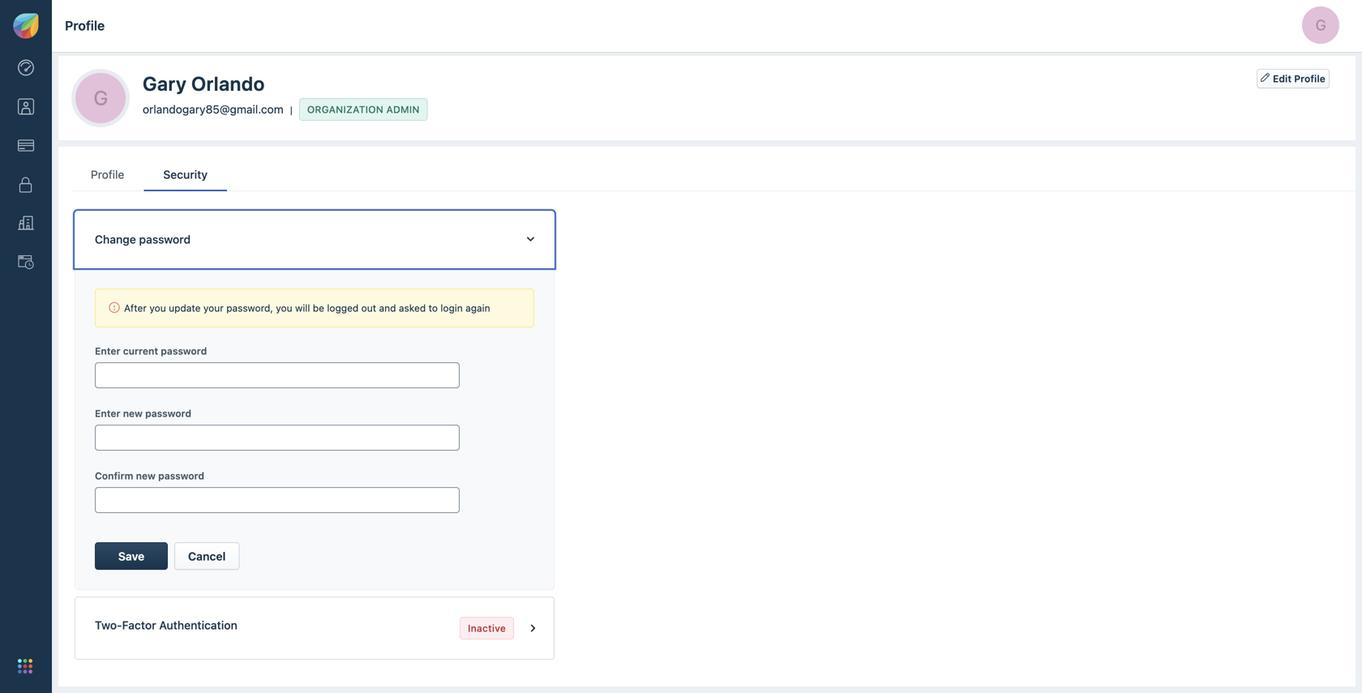 Task type: vqa. For each thing, say whether or not it's contained in the screenshot.
orlandogary85@gmail.com |
yes



Task type: describe. For each thing, give the bounding box(es) containing it.
password,
[[226, 302, 273, 314]]

1 horizontal spatial profile picture image
[[1302, 6, 1340, 44]]

asked
[[399, 302, 426, 314]]

users image
[[18, 99, 34, 115]]

gary orlando
[[143, 72, 265, 95]]

confirm
[[95, 470, 133, 482]]

organization admin
[[307, 104, 420, 115]]

2 you from the left
[[276, 302, 292, 314]]

enter current password
[[95, 345, 207, 357]]

change
[[95, 233, 136, 246]]

my subscriptions image
[[18, 138, 34, 154]]

password inside dropdown button
[[139, 233, 191, 246]]

gary
[[143, 72, 187, 95]]

two-factor authentication
[[95, 619, 237, 632]]

enter new password
[[95, 408, 191, 419]]

after
[[124, 302, 147, 314]]

profile inside tab list
[[91, 168, 124, 181]]

be
[[313, 302, 324, 314]]

|
[[290, 104, 293, 116]]

freshworks switcher image
[[18, 659, 32, 674]]

edit
[[1273, 73, 1292, 84]]

organization image
[[18, 215, 34, 232]]

will
[[295, 302, 310, 314]]

1 you from the left
[[149, 302, 166, 314]]

out
[[361, 302, 376, 314]]

save
[[118, 550, 145, 563]]

orlandogary85@gmail.com |
[[143, 103, 293, 116]]

password for confirm new password
[[158, 470, 204, 482]]

authentication
[[159, 619, 237, 632]]



Task type: locate. For each thing, give the bounding box(es) containing it.
1 vertical spatial profile picture image
[[75, 73, 126, 123]]

inactive
[[468, 623, 506, 634]]

profile
[[65, 18, 105, 33], [1294, 73, 1326, 84], [91, 168, 124, 181]]

password down update
[[161, 345, 207, 357]]

change password
[[95, 233, 191, 246]]

password down enter current password
[[145, 408, 191, 419]]

1 enter from the top
[[95, 345, 120, 357]]

new for enter
[[123, 408, 143, 419]]

change password button
[[75, 211, 555, 268]]

security image
[[18, 177, 34, 193]]

enter left the current
[[95, 345, 120, 357]]

profile right edit
[[1294, 73, 1326, 84]]

1 vertical spatial new
[[136, 470, 156, 482]]

and
[[379, 302, 396, 314]]

0 vertical spatial profile
[[65, 18, 105, 33]]

password right change
[[139, 233, 191, 246]]

edit profile button
[[1257, 69, 1330, 88]]

two-
[[95, 619, 122, 632]]

Confirm new password password field
[[96, 488, 459, 513]]

new down the current
[[123, 408, 143, 419]]

1 vertical spatial enter
[[95, 408, 120, 419]]

0 vertical spatial profile picture image
[[1302, 6, 1340, 44]]

enter up confirm at the left of page
[[95, 408, 120, 419]]

0 horizontal spatial you
[[149, 302, 166, 314]]

you
[[149, 302, 166, 314], [276, 302, 292, 314]]

Enter new password password field
[[96, 426, 459, 450]]

tab list
[[71, 160, 1356, 191]]

0 vertical spatial new
[[123, 408, 143, 419]]

you left will
[[276, 302, 292, 314]]

password
[[139, 233, 191, 246], [161, 345, 207, 357], [145, 408, 191, 419], [158, 470, 204, 482]]

new
[[123, 408, 143, 419], [136, 470, 156, 482]]

tab list containing profile
[[71, 160, 1356, 191]]

you right after
[[149, 302, 166, 314]]

confirm new password
[[95, 470, 204, 482]]

Enter current password password field
[[96, 363, 459, 388]]

freshworks icon image
[[13, 13, 39, 39]]

profile inside button
[[1294, 73, 1326, 84]]

1 horizontal spatial you
[[276, 302, 292, 314]]

current
[[123, 345, 158, 357]]

enter for enter current password
[[95, 345, 120, 357]]

password for enter new password
[[145, 408, 191, 419]]

profile picture image up edit profile
[[1302, 6, 1340, 44]]

login
[[441, 302, 463, 314]]

password for enter current password
[[161, 345, 207, 357]]

cancel
[[188, 550, 226, 563]]

enter for enter new password
[[95, 408, 120, 419]]

new for confirm
[[136, 470, 156, 482]]

neo admin center image
[[18, 60, 34, 76]]

edit profile
[[1273, 73, 1326, 84]]

your
[[203, 302, 224, 314]]

admin
[[386, 104, 420, 115]]

factor
[[122, 619, 156, 632]]

profile picture image left gary
[[75, 73, 126, 123]]

orlando
[[191, 72, 265, 95]]

profile right 'freshworks icon'
[[65, 18, 105, 33]]

1 vertical spatial profile
[[1294, 73, 1326, 84]]

logged
[[327, 302, 359, 314]]

security
[[163, 168, 208, 181]]

new right confirm at the left of page
[[136, 470, 156, 482]]

2 enter from the top
[[95, 408, 120, 419]]

update
[[169, 302, 201, 314]]

organization
[[307, 104, 384, 115]]

0 horizontal spatial profile picture image
[[75, 73, 126, 123]]

again
[[466, 302, 490, 314]]

password right confirm at the left of page
[[158, 470, 204, 482]]

enter
[[95, 345, 120, 357], [95, 408, 120, 419]]

to
[[429, 302, 438, 314]]

cancel button
[[174, 543, 239, 570]]

save button
[[95, 543, 168, 570]]

after you update your password, you will be logged out and asked to login again
[[124, 302, 490, 314]]

2 vertical spatial profile
[[91, 168, 124, 181]]

profile up change
[[91, 168, 124, 181]]

orlandogary85@gmail.com
[[143, 103, 284, 116]]

0 vertical spatial enter
[[95, 345, 120, 357]]

audit logs image
[[18, 254, 34, 271]]

profile picture image
[[1302, 6, 1340, 44], [75, 73, 126, 123]]



